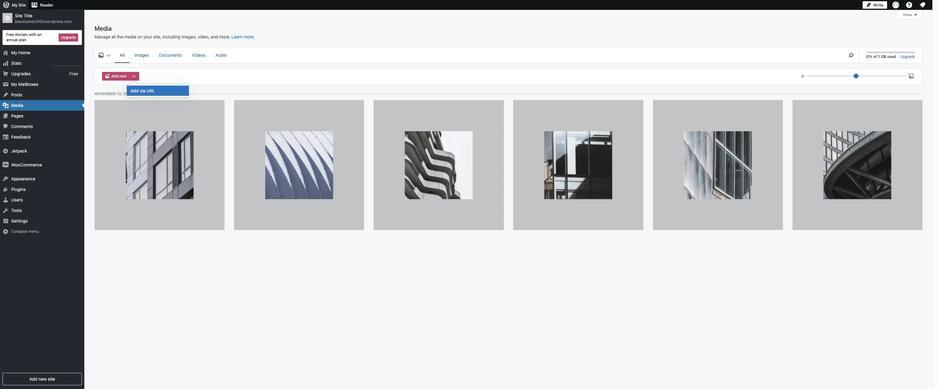 Task type: describe. For each thing, give the bounding box(es) containing it.
add via url menu
[[127, 84, 189, 97]]

comments link
[[0, 121, 84, 132]]

img image for jetpack
[[2, 148, 9, 154]]

my site link
[[0, 0, 28, 10]]

appearance
[[11, 176, 35, 181]]

reader link
[[28, 0, 56, 10]]

annual plan
[[6, 37, 26, 42]]

add via url button
[[127, 86, 189, 96]]

add new site
[[29, 377, 55, 382]]

site inside site title blacklashes1000.wordpress.com
[[15, 13, 23, 18]]

my home
[[11, 50, 30, 55]]

gb
[[881, 54, 886, 59]]

1 placeholder image image from the left
[[126, 131, 194, 199]]

images,
[[181, 34, 197, 39]]

my home link
[[0, 47, 84, 58]]

stats
[[11, 60, 21, 66]]

write
[[873, 2, 884, 7]]

woocommerce
[[11, 162, 42, 167]]

all
[[120, 52, 125, 58]]

november 13, 2023
[[95, 91, 133, 96]]

free for free
[[69, 71, 78, 76]]

add new group
[[102, 72, 142, 81]]

audio
[[215, 52, 227, 58]]

media for media manage all the media on your site, including images, video, and more. learn more .
[[95, 25, 112, 32]]

media for media
[[11, 103, 23, 108]]

my for my home
[[11, 50, 17, 55]]

domain
[[15, 32, 28, 37]]

reader
[[40, 2, 53, 7]]

settings link
[[0, 216, 84, 226]]

add via url
[[130, 88, 155, 93]]

upgrade inside upgrade button
[[61, 35, 76, 40]]

2 placeholder image image from the left
[[265, 131, 333, 199]]

menu inside media main content
[[115, 47, 840, 63]]

blacklashes1000.wordpress.com
[[15, 19, 72, 24]]

media manage all the media on your site, including images, video, and more. learn more .
[[95, 25, 255, 39]]

feedback
[[11, 134, 31, 139]]

img image for woocommerce
[[2, 162, 9, 168]]

none search field inside media main content
[[843, 47, 859, 63]]

with
[[29, 32, 36, 37]]

4 placeholder image image from the left
[[544, 131, 612, 199]]

learn more
[[232, 34, 254, 39]]

6 placeholder image image from the left
[[824, 131, 892, 199]]

collapse menu link
[[0, 226, 84, 236]]

of
[[874, 54, 877, 59]]

title
[[24, 13, 32, 18]]

videos link
[[187, 47, 210, 62]]

add via url tooltip
[[126, 81, 192, 98]]

manage
[[95, 34, 110, 39]]

0% of 1 gb used
[[866, 54, 896, 59]]

closed image
[[914, 14, 917, 16]]

plugins link
[[0, 184, 84, 195]]

add new site link
[[2, 373, 82, 386]]

the
[[117, 34, 123, 39]]

add for add new
[[111, 74, 118, 78]]

images link
[[130, 47, 154, 62]]

users link
[[0, 195, 84, 205]]

1
[[878, 54, 880, 59]]

write link
[[863, 0, 887, 10]]

feedback link
[[0, 132, 84, 142]]

more.
[[219, 34, 230, 39]]

tools
[[11, 208, 22, 213]]

help image
[[906, 1, 913, 9]]

open search image
[[843, 51, 859, 59]]

jetpack link
[[0, 146, 84, 156]]

pages
[[11, 113, 23, 118]]

jetpack
[[11, 148, 27, 153]]

on
[[137, 34, 142, 39]]

collapse menu
[[11, 229, 39, 234]]

upgrade button
[[59, 33, 78, 41]]

videos
[[192, 52, 205, 58]]

collapse
[[11, 229, 27, 234]]

menu
[[28, 229, 39, 234]]

images
[[135, 52, 149, 58]]

pages link
[[0, 111, 84, 121]]



Task type: locate. For each thing, give the bounding box(es) containing it.
5 placeholder image image from the left
[[684, 131, 752, 199]]

0 horizontal spatial free
[[6, 32, 14, 37]]

1 vertical spatial site
[[15, 13, 23, 18]]

add left via
[[130, 88, 138, 93]]

upgrade inside media main content
[[900, 54, 915, 59]]

new
[[119, 74, 127, 78], [38, 377, 47, 382]]

your
[[143, 34, 152, 39]]

comments
[[11, 124, 33, 129]]

documents link
[[154, 47, 187, 62]]

users
[[11, 197, 23, 202]]

0 horizontal spatial media
[[11, 103, 23, 108]]

upgrade right used
[[900, 54, 915, 59]]

1 horizontal spatial add
[[111, 74, 118, 78]]

media up manage
[[95, 25, 112, 32]]

all
[[111, 34, 116, 39]]

site left title at the top of the page
[[15, 13, 23, 18]]

posts
[[11, 92, 22, 97]]

upgrade
[[61, 35, 76, 40], [900, 54, 915, 59]]

my mailboxes
[[11, 81, 38, 87]]

0 vertical spatial my
[[12, 2, 17, 7]]

1 horizontal spatial new
[[119, 74, 127, 78]]

add inside button
[[130, 88, 138, 93]]

3 placeholder image image from the left
[[405, 131, 473, 199]]

learn more link
[[232, 34, 254, 39]]

appearance link
[[0, 174, 84, 184]]

1 vertical spatial my
[[11, 50, 17, 55]]

site up title at the top of the page
[[19, 2, 26, 7]]

1 vertical spatial upgrade
[[900, 54, 915, 59]]

0 vertical spatial free
[[6, 32, 14, 37]]

posts link
[[0, 89, 84, 100]]

None search field
[[843, 47, 859, 63]]

0 vertical spatial upgrade
[[61, 35, 76, 40]]

including
[[163, 34, 180, 39]]

new for add new site
[[38, 377, 47, 382]]

video,
[[198, 34, 210, 39]]

new up the 13,
[[119, 74, 127, 78]]

free up annual plan
[[6, 32, 14, 37]]

free down 'highest hourly views 0' image
[[69, 71, 78, 76]]

add
[[111, 74, 118, 78], [130, 88, 138, 93], [29, 377, 37, 382]]

2 img image from the top
[[2, 162, 9, 168]]

0 horizontal spatial new
[[38, 377, 47, 382]]

0 vertical spatial new
[[119, 74, 127, 78]]

used
[[887, 54, 896, 59]]

audio link
[[210, 47, 232, 62]]

my profile image
[[893, 2, 899, 8]]

media link
[[0, 100, 84, 111]]

my for my mailboxes
[[11, 81, 17, 87]]

2 vertical spatial my
[[11, 81, 17, 87]]

2023
[[123, 91, 133, 96]]

13,
[[117, 91, 122, 96]]

free for free domain with an annual plan
[[6, 32, 14, 37]]

media up pages
[[11, 103, 23, 108]]

my up posts
[[11, 81, 17, 87]]

1 horizontal spatial media
[[95, 25, 112, 32]]

my for my site
[[12, 2, 17, 7]]

placeholder image image
[[126, 131, 194, 199], [265, 131, 333, 199], [405, 131, 473, 199], [544, 131, 612, 199], [684, 131, 752, 199], [824, 131, 892, 199]]

add for add via url
[[130, 88, 138, 93]]

menu
[[115, 47, 840, 63]]

0 horizontal spatial upgrade
[[61, 35, 76, 40]]

none range field inside media main content
[[807, 73, 907, 79]]

img image left woocommerce
[[2, 162, 9, 168]]

0%
[[866, 54, 873, 59]]

plugins
[[11, 187, 26, 192]]

0 vertical spatial add
[[111, 74, 118, 78]]

1 vertical spatial new
[[38, 377, 47, 382]]

add inside group
[[111, 74, 118, 78]]

my left home
[[11, 50, 17, 55]]

november
[[95, 91, 116, 96]]

2 vertical spatial add
[[29, 377, 37, 382]]

new inside group
[[119, 74, 127, 78]]

0 horizontal spatial add
[[29, 377, 37, 382]]

view
[[903, 12, 912, 17]]

media main content
[[95, 10, 923, 233]]

tools link
[[0, 205, 84, 216]]

woocommerce link
[[0, 160, 84, 170]]

0 vertical spatial img image
[[2, 148, 9, 154]]

manage your notifications image
[[919, 1, 926, 9]]

an
[[37, 32, 42, 37]]

url
[[146, 88, 155, 93]]

add for add new site
[[29, 377, 37, 382]]

img image left jetpack
[[2, 148, 9, 154]]

site
[[48, 377, 55, 382]]

None range field
[[807, 73, 907, 79]]

img image
[[2, 148, 9, 154], [2, 162, 9, 168]]

0 vertical spatial site
[[19, 2, 26, 7]]

add up november 13, 2023
[[111, 74, 118, 78]]

my site
[[12, 2, 26, 7]]

img image inside jetpack link
[[2, 148, 9, 154]]

site title blacklashes1000.wordpress.com
[[15, 13, 72, 24]]

menu containing all
[[115, 47, 840, 63]]

highest hourly views 0 image
[[52, 62, 82, 66]]

upgrade up 'highest hourly views 0' image
[[61, 35, 76, 40]]

site
[[19, 2, 26, 7], [15, 13, 23, 18]]

free
[[6, 32, 14, 37], [69, 71, 78, 76]]

media
[[124, 34, 136, 39]]

mailboxes
[[18, 81, 38, 87]]

1 vertical spatial img image
[[2, 162, 9, 168]]

free domain with an annual plan
[[6, 32, 42, 42]]

free inside free domain with an annual plan
[[6, 32, 14, 37]]

1 horizontal spatial free
[[69, 71, 78, 76]]

home
[[18, 50, 30, 55]]

0 vertical spatial media
[[95, 25, 112, 32]]

upgrades
[[11, 71, 31, 76]]

1 vertical spatial free
[[69, 71, 78, 76]]

via
[[140, 88, 145, 93]]

and
[[211, 34, 218, 39]]

site,
[[153, 34, 161, 39]]

.
[[254, 34, 255, 39]]

media
[[95, 25, 112, 32], [11, 103, 23, 108]]

new for add new
[[119, 74, 127, 78]]

my mailboxes link
[[0, 79, 84, 89]]

stats link
[[0, 58, 84, 68]]

all link
[[115, 47, 130, 62]]

1 img image from the top
[[2, 148, 9, 154]]

settings
[[11, 218, 28, 223]]

add new
[[111, 74, 127, 78]]

view button
[[898, 10, 923, 19]]

img image inside the "woocommerce" link
[[2, 162, 9, 168]]

2 horizontal spatial add
[[130, 88, 138, 93]]

1 horizontal spatial upgrade
[[900, 54, 915, 59]]

documents
[[159, 52, 182, 58]]

1 vertical spatial media
[[11, 103, 23, 108]]

media inside media manage all the media on your site, including images, video, and more. learn more .
[[95, 25, 112, 32]]

new left site at the left of the page
[[38, 377, 47, 382]]

my left reader "link" on the top left of page
[[12, 2, 17, 7]]

media inside media link
[[11, 103, 23, 108]]

my
[[12, 2, 17, 7], [11, 50, 17, 55], [11, 81, 17, 87]]

1 vertical spatial add
[[130, 88, 138, 93]]

add left site at the left of the page
[[29, 377, 37, 382]]



Task type: vqa. For each thing, say whether or not it's contained in the screenshot.
range field within the Media Main Content
no



